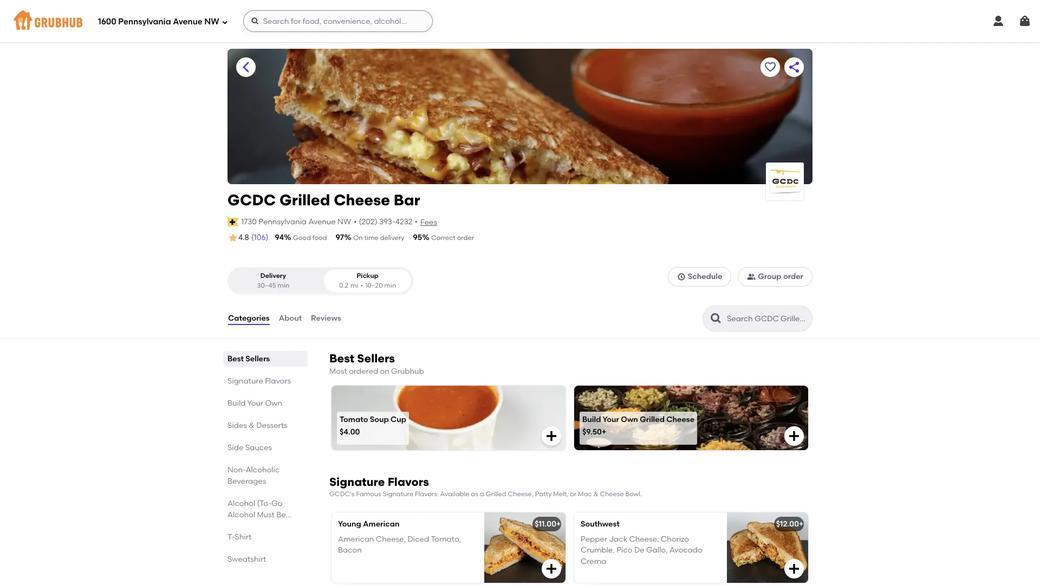 Task type: locate. For each thing, give the bounding box(es) containing it.
0 vertical spatial svg image
[[221, 19, 228, 25]]

0 horizontal spatial pennsylvania
[[118, 17, 171, 26]]

svg image for signature flavors
[[788, 562, 801, 575]]

best inside best sellers most ordered on grubhub
[[330, 352, 355, 365]]

min right 10–20 on the top left
[[385, 282, 396, 289]]

2 vertical spatial cheese
[[600, 491, 624, 498]]

1 horizontal spatial min
[[385, 282, 396, 289]]

cheese, left the patty
[[508, 491, 534, 498]]

flavors:
[[415, 491, 439, 498]]

avenue inside button
[[309, 217, 336, 226]]

american up american cheese, diced tomato, bacon at the left of page
[[363, 520, 400, 529]]

0 horizontal spatial •
[[354, 217, 357, 226]]

save this restaurant button
[[761, 57, 780, 77]]

sides & desserts tab
[[228, 420, 303, 431]]

pennsylvania up 94
[[259, 217, 307, 226]]

sellers inside best sellers most ordered on grubhub
[[357, 352, 395, 365]]

young
[[338, 520, 361, 529]]

0 horizontal spatial build
[[228, 399, 246, 408]]

american cheese, diced tomato, bacon
[[338, 535, 461, 555]]

sellers up on
[[357, 352, 395, 365]]

& right 'sides'
[[249, 421, 255, 430]]

reviews
[[311, 314, 341, 323]]

svg image
[[221, 19, 228, 25], [788, 430, 801, 443], [788, 562, 801, 575]]

avenue for 1600 pennsylvania avenue nw
[[173, 17, 203, 26]]

your inside tab
[[247, 399, 263, 408]]

main navigation navigation
[[0, 0, 1041, 42]]

share icon image
[[788, 61, 801, 74]]

0 vertical spatial own
[[265, 399, 282, 408]]

2 horizontal spatial +
[[799, 520, 804, 529]]

option group
[[228, 267, 414, 295]]

2 min from the left
[[385, 282, 396, 289]]

+
[[602, 428, 607, 437], [557, 520, 561, 529], [799, 520, 804, 529]]

build up $9.50
[[583, 415, 601, 424]]

pepper jack cheese, chorizo crumble, pico de gallo, avocado crema
[[581, 535, 703, 566]]

signature flavors tab
[[228, 376, 303, 387]]

build inside "build your own grilled cheese $9.50 +"
[[583, 415, 601, 424]]

min down delivery
[[278, 282, 290, 289]]

&
[[249, 421, 255, 430], [594, 491, 599, 498]]

grilled
[[280, 191, 330, 209], [640, 415, 665, 424], [486, 491, 507, 498]]

0 horizontal spatial nw
[[205, 17, 219, 26]]

0 horizontal spatial order
[[457, 234, 474, 242]]

about
[[279, 314, 302, 323]]

0 horizontal spatial avenue
[[173, 17, 203, 26]]

0 vertical spatial order
[[457, 234, 474, 242]]

pennsylvania for 1600
[[118, 17, 171, 26]]

southwest
[[581, 520, 620, 529]]

• right the 4232
[[415, 217, 418, 226]]

build up 'sides'
[[228, 399, 246, 408]]

0 vertical spatial pennsylvania
[[118, 17, 171, 26]]

your for build your own
[[247, 399, 263, 408]]

t-shirt tab
[[228, 532, 303, 543]]

sides & desserts
[[228, 421, 288, 430]]

min
[[278, 282, 290, 289], [385, 282, 396, 289]]

signature inside tab
[[228, 377, 263, 386]]

sweatshirt tab
[[228, 554, 303, 565]]

save this restaurant image
[[764, 61, 777, 74]]

group order
[[758, 272, 804, 281]]

gallo,
[[647, 546, 668, 555]]

cheese, inside american cheese, diced tomato, bacon
[[376, 535, 406, 544]]

1 vertical spatial pennsylvania
[[259, 217, 307, 226]]

delivery 30–45 min
[[257, 272, 290, 289]]

cheese
[[334, 191, 390, 209], [667, 415, 695, 424], [600, 491, 624, 498]]

order right correct
[[457, 234, 474, 242]]

avenue for 1730 pennsylvania avenue nw
[[309, 217, 336, 226]]

pickup
[[357, 272, 379, 280]]

0 horizontal spatial &
[[249, 421, 255, 430]]

sellers inside best sellers tab
[[246, 354, 270, 364]]

cup
[[391, 415, 406, 424]]

0 horizontal spatial grilled
[[280, 191, 330, 209]]

cheese, up 'de'
[[629, 535, 659, 544]]

1 vertical spatial order
[[784, 272, 804, 281]]

svg image inside schedule button
[[677, 273, 686, 281]]

sellers up signature flavors
[[246, 354, 270, 364]]

1 horizontal spatial sellers
[[357, 352, 395, 365]]

fees
[[421, 218, 437, 227]]

1 vertical spatial svg image
[[788, 430, 801, 443]]

on
[[353, 234, 363, 242]]

best inside tab
[[228, 354, 244, 364]]

pennsylvania for 1730
[[259, 217, 307, 226]]

american inside american cheese, diced tomato, bacon
[[338, 535, 374, 544]]

build your own grilled cheese $9.50 +
[[583, 415, 695, 437]]

1 horizontal spatial own
[[621, 415, 638, 424]]

your for build your own grilled cheese $9.50 +
[[603, 415, 619, 424]]

1 vertical spatial american
[[338, 535, 374, 544]]

cheese inside "build your own grilled cheese $9.50 +"
[[667, 415, 695, 424]]

tab
[[228, 498, 303, 521]]

order inside button
[[784, 272, 804, 281]]

order right group
[[784, 272, 804, 281]]

1 vertical spatial build
[[583, 415, 601, 424]]

1 horizontal spatial flavors
[[388, 475, 429, 489]]

nw inside button
[[338, 217, 351, 226]]

option group containing delivery 30–45 min
[[228, 267, 414, 295]]

best up most
[[330, 352, 355, 365]]

group order button
[[738, 267, 813, 287]]

1 vertical spatial signature
[[330, 475, 385, 489]]

grilled inside "build your own grilled cheese $9.50 +"
[[640, 415, 665, 424]]

good food
[[293, 234, 327, 242]]

flavors
[[265, 377, 291, 386], [388, 475, 429, 489]]

order
[[457, 234, 474, 242], [784, 272, 804, 281]]

build
[[228, 399, 246, 408], [583, 415, 601, 424]]

0 horizontal spatial flavors
[[265, 377, 291, 386]]

0 vertical spatial &
[[249, 421, 255, 430]]

1 horizontal spatial avenue
[[309, 217, 336, 226]]

own inside "build your own grilled cheese $9.50 +"
[[621, 415, 638, 424]]

& right mac
[[594, 491, 599, 498]]

caret left icon image
[[240, 61, 253, 74]]

0 vertical spatial cheese
[[334, 191, 390, 209]]

american up bacon
[[338, 535, 374, 544]]

1 horizontal spatial pennsylvania
[[259, 217, 307, 226]]

1 vertical spatial own
[[621, 415, 638, 424]]

flavors up flavors:
[[388, 475, 429, 489]]

1 horizontal spatial build
[[583, 415, 601, 424]]

avenue
[[173, 17, 203, 26], [309, 217, 336, 226]]

svg image
[[992, 15, 1005, 28], [1019, 15, 1032, 28], [251, 17, 259, 25], [677, 273, 686, 281], [545, 430, 558, 443], [545, 562, 558, 575]]

1 horizontal spatial order
[[784, 272, 804, 281]]

american
[[363, 520, 400, 529], [338, 535, 374, 544]]

1600 pennsylvania avenue nw
[[98, 17, 219, 26]]

1 horizontal spatial cheese
[[600, 491, 624, 498]]

alcoholic
[[246, 466, 280, 475]]

0 horizontal spatial min
[[278, 282, 290, 289]]

beverages
[[228, 477, 266, 486]]

flavors inside signature flavors tab
[[265, 377, 291, 386]]

best up signature flavors
[[228, 354, 244, 364]]

1 horizontal spatial best
[[330, 352, 355, 365]]

svg image inside main navigation "navigation"
[[221, 19, 228, 25]]

1 horizontal spatial your
[[603, 415, 619, 424]]

gcdc grilled cheese bar logo image
[[766, 166, 804, 197]]

build for build your own
[[228, 399, 246, 408]]

jack
[[609, 535, 628, 544]]

0 horizontal spatial cheese
[[334, 191, 390, 209]]

1 horizontal spatial &
[[594, 491, 599, 498]]

tomato
[[340, 415, 368, 424]]

cheese,
[[508, 491, 534, 498], [376, 535, 406, 544], [629, 535, 659, 544]]

min inside delivery 30–45 min
[[278, 282, 290, 289]]

tomato,
[[431, 535, 461, 544]]

393-
[[379, 217, 396, 226]]

young american image
[[485, 513, 566, 583]]

$12.00 +
[[776, 520, 804, 529]]

1 vertical spatial nw
[[338, 217, 351, 226]]

1 horizontal spatial cheese,
[[508, 491, 534, 498]]

nw for 1600 pennsylvania avenue nw
[[205, 17, 219, 26]]

0 horizontal spatial sellers
[[246, 354, 270, 364]]

0 horizontal spatial best
[[228, 354, 244, 364]]

subscription pass image
[[228, 218, 239, 226]]

build for build your own grilled cheese $9.50 +
[[583, 415, 601, 424]]

signature up famous
[[330, 475, 385, 489]]

side sauces tab
[[228, 442, 303, 454]]

desserts
[[256, 421, 288, 430]]

signature left flavors:
[[383, 491, 414, 498]]

$4.00
[[340, 428, 360, 437]]

•
[[354, 217, 357, 226], [415, 217, 418, 226], [361, 282, 363, 289]]

about button
[[278, 299, 302, 338]]

2 vertical spatial svg image
[[788, 562, 801, 575]]

flavors up build your own tab
[[265, 377, 291, 386]]

1 min from the left
[[278, 282, 290, 289]]

nw for 1730 pennsylvania avenue nw
[[338, 217, 351, 226]]

schedule
[[688, 272, 723, 281]]

1 vertical spatial your
[[603, 415, 619, 424]]

• right mi
[[361, 282, 363, 289]]

signature for signature flavors gcdc's famous signature flavors: available as a grilled cheese, patty melt, or mac & cheese bowl.
[[330, 475, 385, 489]]

pennsylvania inside 1730 pennsylvania avenue nw button
[[259, 217, 307, 226]]

signature
[[228, 377, 263, 386], [330, 475, 385, 489], [383, 491, 414, 498]]

1 horizontal spatial +
[[602, 428, 607, 437]]

0 vertical spatial flavors
[[265, 377, 291, 386]]

2 horizontal spatial grilled
[[640, 415, 665, 424]]

own inside build your own tab
[[265, 399, 282, 408]]

1 vertical spatial flavors
[[388, 475, 429, 489]]

southwest image
[[727, 513, 809, 583]]

+ for american cheese, diced tomato, bacon
[[557, 520, 561, 529]]

1 vertical spatial avenue
[[309, 217, 336, 226]]

97
[[336, 233, 344, 242]]

bar
[[394, 191, 420, 209]]

0 horizontal spatial own
[[265, 399, 282, 408]]

gcdc grilled cheese bar
[[228, 191, 420, 209]]

0 horizontal spatial your
[[247, 399, 263, 408]]

flavors inside 'signature flavors gcdc's famous signature flavors: available as a grilled cheese, patty melt, or mac & cheese bowl.'
[[388, 475, 429, 489]]

0 horizontal spatial +
[[557, 520, 561, 529]]

1 vertical spatial cheese
[[667, 415, 695, 424]]

pennsylvania
[[118, 17, 171, 26], [259, 217, 307, 226]]

build inside tab
[[228, 399, 246, 408]]

sweatshirt
[[228, 555, 266, 564]]

0 vertical spatial signature
[[228, 377, 263, 386]]

cheese, down young american
[[376, 535, 406, 544]]

1600
[[98, 17, 116, 26]]

0 horizontal spatial cheese,
[[376, 535, 406, 544]]

gcdc
[[228, 191, 276, 209]]

schedule button
[[668, 267, 732, 287]]

your inside "build your own grilled cheese $9.50 +"
[[603, 415, 619, 424]]

t-
[[228, 533, 235, 542]]

nw
[[205, 17, 219, 26], [338, 217, 351, 226]]

1 vertical spatial grilled
[[640, 415, 665, 424]]

or
[[570, 491, 577, 498]]

0 vertical spatial build
[[228, 399, 246, 408]]

non-alcoholic beverages tab
[[228, 464, 303, 487]]

0 vertical spatial avenue
[[173, 17, 203, 26]]

2 horizontal spatial cheese
[[667, 415, 695, 424]]

nw inside main navigation "navigation"
[[205, 17, 219, 26]]

pico
[[617, 546, 633, 555]]

1 horizontal spatial grilled
[[486, 491, 507, 498]]

1 horizontal spatial nw
[[338, 217, 351, 226]]

pennsylvania right 1600
[[118, 17, 171, 26]]

pennsylvania inside main navigation "navigation"
[[118, 17, 171, 26]]

0 vertical spatial nw
[[205, 17, 219, 26]]

signature down best sellers
[[228, 377, 263, 386]]

1 vertical spatial &
[[594, 491, 599, 498]]

your
[[247, 399, 263, 408], [603, 415, 619, 424]]

2 horizontal spatial cheese,
[[629, 535, 659, 544]]

patty
[[535, 491, 552, 498]]

1 horizontal spatial •
[[361, 282, 363, 289]]

2 vertical spatial grilled
[[486, 491, 507, 498]]

1730 pennsylvania avenue nw button
[[241, 216, 352, 228]]

• inside pickup 0.2 mi • 10–20 min
[[361, 282, 363, 289]]

crema
[[581, 557, 607, 566]]

bacon
[[338, 546, 362, 555]]

• left (202)
[[354, 217, 357, 226]]

0 vertical spatial your
[[247, 399, 263, 408]]

avenue inside main navigation "navigation"
[[173, 17, 203, 26]]

delivery
[[261, 272, 286, 280]]



Task type: vqa. For each thing, say whether or not it's contained in the screenshot.
Egg Noodle's Noodle
no



Task type: describe. For each thing, give the bounding box(es) containing it.
95
[[413, 233, 422, 242]]

gcdc's
[[330, 491, 355, 498]]

crumble,
[[581, 546, 615, 555]]

pepper
[[581, 535, 608, 544]]

grubhub
[[391, 367, 424, 376]]

categories
[[228, 314, 270, 323]]

people icon image
[[748, 273, 756, 281]]

signature for signature flavors
[[228, 377, 263, 386]]

(202)
[[359, 217, 378, 226]]

1730 pennsylvania avenue nw
[[241, 217, 351, 226]]

4232
[[396, 217, 413, 226]]

most
[[330, 367, 347, 376]]

young american
[[338, 520, 400, 529]]

best for best sellers
[[228, 354, 244, 364]]

+ for pepper jack cheese, chorizo crumble, pico de gallo, avocado crema
[[799, 520, 804, 529]]

sellers for best sellers
[[246, 354, 270, 364]]

non-alcoholic beverages
[[228, 466, 280, 486]]

cheese, inside pepper jack cheese, chorizo crumble, pico de gallo, avocado crema
[[629, 535, 659, 544]]

as
[[471, 491, 479, 498]]

on time delivery
[[353, 234, 405, 242]]

chorizo
[[661, 535, 689, 544]]

reviews button
[[311, 299, 342, 338]]

own for build your own grilled cheese $9.50 +
[[621, 415, 638, 424]]

side sauces
[[228, 443, 272, 453]]

svg image for best sellers
[[788, 430, 801, 443]]

sauces
[[245, 443, 272, 453]]

1730
[[241, 217, 257, 226]]

fees button
[[420, 217, 438, 229]]

own for build your own
[[265, 399, 282, 408]]

Search for food, convenience, alcohol... search field
[[243, 10, 433, 32]]

$9.50
[[583, 428, 602, 437]]

Search GCDC Grilled Cheese Bar search field
[[726, 314, 809, 324]]

grilled inside 'signature flavors gcdc's famous signature flavors: available as a grilled cheese, patty melt, or mac & cheese bowl.'
[[486, 491, 507, 498]]

best sellers tab
[[228, 353, 303, 365]]

bowl.
[[626, 491, 642, 498]]

& inside 'signature flavors gcdc's famous signature flavors: available as a grilled cheese, patty melt, or mac & cheese bowl.'
[[594, 491, 599, 498]]

94
[[275, 233, 284, 242]]

group
[[758, 272, 782, 281]]

+ inside "build your own grilled cheese $9.50 +"
[[602, 428, 607, 437]]

order for group order
[[784, 272, 804, 281]]

$11.00 +
[[535, 520, 561, 529]]

cheese inside 'signature flavors gcdc's famous signature flavors: available as a grilled cheese, patty melt, or mac & cheese bowl.'
[[600, 491, 624, 498]]

2 horizontal spatial •
[[415, 217, 418, 226]]

de
[[635, 546, 645, 555]]

a
[[480, 491, 484, 498]]

build your own
[[228, 399, 282, 408]]

best sellers
[[228, 354, 270, 364]]

cheese, inside 'signature flavors gcdc's famous signature flavors: available as a grilled cheese, patty melt, or mac & cheese bowl.'
[[508, 491, 534, 498]]

$12.00
[[776, 520, 799, 529]]

diced
[[408, 535, 429, 544]]

mac
[[578, 491, 592, 498]]

4.8
[[238, 233, 249, 242]]

2 vertical spatial signature
[[383, 491, 414, 498]]

sellers for best sellers most ordered on grubhub
[[357, 352, 395, 365]]

10–20
[[365, 282, 383, 289]]

search icon image
[[710, 312, 723, 325]]

flavors for signature flavors gcdc's famous signature flavors: available as a grilled cheese, patty melt, or mac & cheese bowl.
[[388, 475, 429, 489]]

order for correct order
[[457, 234, 474, 242]]

30–45
[[257, 282, 276, 289]]

melt,
[[554, 491, 569, 498]]

signature flavors
[[228, 377, 291, 386]]

avocado
[[670, 546, 703, 555]]

categories button
[[228, 299, 270, 338]]

• (202) 393-4232 • fees
[[354, 217, 437, 227]]

flavors for signature flavors
[[265, 377, 291, 386]]

0.2
[[339, 282, 348, 289]]

delivery
[[380, 234, 405, 242]]

on
[[380, 367, 390, 376]]

mi
[[351, 282, 358, 289]]

sides
[[228, 421, 247, 430]]

t-shirt
[[228, 533, 252, 542]]

& inside sides & desserts tab
[[249, 421, 255, 430]]

build your own tab
[[228, 398, 303, 409]]

(202) 393-4232 button
[[359, 217, 413, 228]]

tomato soup cup $4.00
[[340, 415, 406, 437]]

$11.00
[[535, 520, 557, 529]]

0 vertical spatial american
[[363, 520, 400, 529]]

ordered
[[349, 367, 378, 376]]

famous
[[356, 491, 381, 498]]

shirt
[[235, 533, 252, 542]]

non-
[[228, 466, 246, 475]]

best sellers most ordered on grubhub
[[330, 352, 424, 376]]

min inside pickup 0.2 mi • 10–20 min
[[385, 282, 396, 289]]

star icon image
[[228, 233, 238, 243]]

good
[[293, 234, 311, 242]]

soup
[[370, 415, 389, 424]]

correct
[[431, 234, 456, 242]]

food
[[313, 234, 327, 242]]

0 vertical spatial grilled
[[280, 191, 330, 209]]

side
[[228, 443, 244, 453]]

pickup 0.2 mi • 10–20 min
[[339, 272, 396, 289]]

time
[[364, 234, 379, 242]]

correct order
[[431, 234, 474, 242]]

signature flavors gcdc's famous signature flavors: available as a grilled cheese, patty melt, or mac & cheese bowl.
[[330, 475, 642, 498]]

best for best sellers most ordered on grubhub
[[330, 352, 355, 365]]



